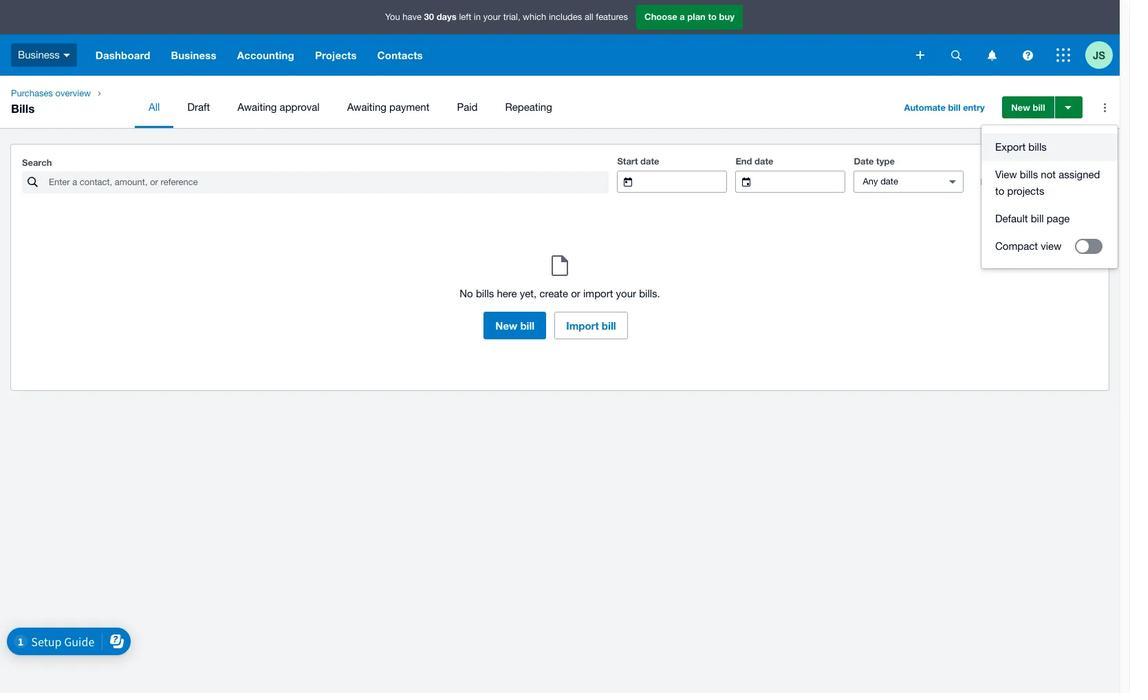 Task type: vqa. For each thing, say whether or not it's contained in the screenshot.
the Contact
no



Task type: locate. For each thing, give the bounding box(es) containing it.
1 horizontal spatial new
[[1012, 102, 1031, 113]]

new bill button
[[1003, 96, 1055, 118], [484, 312, 547, 339]]

1 horizontal spatial date
[[755, 156, 774, 167]]

bills up projects on the right top of page
[[1021, 169, 1039, 180]]

js button
[[1086, 34, 1120, 76]]

svg image
[[1023, 50, 1033, 60], [917, 51, 925, 59]]

no bills here yet, create or import your bills.
[[460, 288, 661, 299]]

paid
[[457, 101, 478, 113]]

business button up draft on the left of page
[[161, 34, 227, 76]]

0 horizontal spatial new bill
[[496, 319, 535, 332]]

business
[[18, 49, 60, 60], [171, 49, 217, 61]]

date type
[[854, 156, 895, 167]]

in
[[474, 12, 481, 22]]

navigation
[[85, 34, 907, 76]]

date
[[854, 156, 874, 167]]

automate
[[905, 102, 946, 113]]

0 horizontal spatial new bill button
[[484, 312, 547, 339]]

awaiting left "approval"
[[238, 101, 277, 113]]

bills for view
[[1021, 169, 1039, 180]]

view
[[996, 169, 1018, 180]]

all
[[585, 12, 594, 22]]

features
[[596, 12, 628, 22]]

create
[[540, 288, 569, 299]]

awaiting left payment
[[347, 101, 387, 113]]

bill down yet,
[[521, 319, 535, 332]]

new down here
[[496, 319, 518, 332]]

1 vertical spatial bills
[[1021, 169, 1039, 180]]

navigation containing dashboard
[[85, 34, 907, 76]]

2 date from the left
[[755, 156, 774, 167]]

awaiting
[[238, 101, 277, 113], [347, 101, 387, 113]]

bill left entry
[[949, 102, 961, 113]]

accounting button
[[227, 34, 305, 76]]

filter
[[981, 176, 1003, 187]]

to inside 'view bills not assigned to projects'
[[996, 185, 1005, 197]]

entry
[[964, 102, 985, 113]]

1 horizontal spatial new bill button
[[1003, 96, 1055, 118]]

import
[[584, 288, 614, 299]]

view bills not assigned to projects
[[996, 169, 1101, 197]]

0 vertical spatial to
[[709, 11, 717, 22]]

new bill button down here
[[484, 312, 547, 339]]

1 horizontal spatial new bill
[[1012, 102, 1046, 113]]

js
[[1094, 49, 1106, 61]]

0 horizontal spatial awaiting
[[238, 101, 277, 113]]

end date
[[736, 156, 774, 167]]

new bill inside bills navigation
[[1012, 102, 1046, 113]]

banner containing js
[[0, 0, 1120, 76]]

days
[[437, 11, 457, 22]]

new up export bills
[[1012, 102, 1031, 113]]

bill inside popup button
[[949, 102, 961, 113]]

business button
[[0, 34, 85, 76], [161, 34, 227, 76]]

start date
[[618, 156, 660, 167]]

bills right "export"
[[1029, 141, 1047, 153]]

banner
[[0, 0, 1120, 76]]

2 awaiting from the left
[[347, 101, 387, 113]]

bills for export
[[1029, 141, 1047, 153]]

business inside navigation
[[171, 49, 217, 61]]

1 awaiting from the left
[[238, 101, 277, 113]]

bills inside 'view bills not assigned to projects'
[[1021, 169, 1039, 180]]

svg image
[[1057, 48, 1071, 62], [952, 50, 962, 60], [988, 50, 997, 60], [63, 54, 70, 57]]

default bill page
[[996, 213, 1070, 224]]

new bill
[[1012, 102, 1046, 113], [496, 319, 535, 332]]

to left "buy"
[[709, 11, 717, 22]]

bills.
[[640, 288, 661, 299]]

trial,
[[504, 12, 521, 22]]

import bill button
[[555, 312, 628, 339]]

group containing export bills
[[982, 125, 1118, 268]]

new bill down here
[[496, 319, 535, 332]]

1 horizontal spatial business button
[[161, 34, 227, 76]]

new
[[1012, 102, 1031, 113], [496, 319, 518, 332]]

0 horizontal spatial your
[[484, 12, 501, 22]]

0 vertical spatial new bill
[[1012, 102, 1046, 113]]

1 horizontal spatial to
[[996, 185, 1005, 197]]

bills
[[11, 101, 35, 116]]

1 horizontal spatial awaiting
[[347, 101, 387, 113]]

a
[[680, 11, 685, 22]]

left
[[459, 12, 472, 22]]

menu containing all
[[135, 87, 885, 128]]

paid link
[[444, 87, 492, 128]]

here
[[497, 288, 517, 299]]

bills right no
[[476, 288, 494, 299]]

list box
[[982, 125, 1118, 268]]

contacts
[[378, 49, 423, 61]]

type
[[877, 156, 895, 167]]

menu
[[135, 87, 885, 128]]

0 vertical spatial your
[[484, 12, 501, 22]]

to
[[709, 11, 717, 22], [996, 185, 1005, 197]]

1 vertical spatial new
[[496, 319, 518, 332]]

or
[[571, 288, 581, 299]]

your right in
[[484, 12, 501, 22]]

page
[[1047, 213, 1070, 224]]

bill up export bills button
[[1033, 102, 1046, 113]]

date right start
[[641, 156, 660, 167]]

export bills
[[996, 141, 1047, 153]]

your
[[484, 12, 501, 22], [616, 288, 637, 299]]

2 vertical spatial bills
[[476, 288, 494, 299]]

bills
[[1029, 141, 1047, 153], [1021, 169, 1039, 180], [476, 288, 494, 299]]

1 vertical spatial to
[[996, 185, 1005, 197]]

bill
[[949, 102, 961, 113], [1033, 102, 1046, 113], [1031, 213, 1044, 224], [521, 319, 535, 332], [602, 319, 616, 332]]

awaiting inside the 'awaiting payment' "link"
[[347, 101, 387, 113]]

1 date from the left
[[641, 156, 660, 167]]

bill right import in the right of the page
[[602, 319, 616, 332]]

buy
[[720, 11, 735, 22]]

0 horizontal spatial new
[[496, 319, 518, 332]]

1 vertical spatial your
[[616, 288, 637, 299]]

business button up purchases overview in the top left of the page
[[0, 34, 85, 76]]

new for the new bill "button" inside bills navigation
[[1012, 102, 1031, 113]]

0 vertical spatial new
[[1012, 102, 1031, 113]]

new bill button up export bills
[[1003, 96, 1055, 118]]

default bill page button
[[982, 205, 1118, 233]]

awaiting inside awaiting approval link
[[238, 101, 277, 113]]

new bill up export bills
[[1012, 102, 1046, 113]]

view
[[1041, 240, 1062, 252]]

0 horizontal spatial date
[[641, 156, 660, 167]]

1 vertical spatial new bill
[[496, 319, 535, 332]]

business up "purchases"
[[18, 49, 60, 60]]

0 vertical spatial new bill button
[[1003, 96, 1055, 118]]

date right end
[[755, 156, 774, 167]]

you
[[385, 12, 400, 22]]

accounting
[[237, 49, 295, 61]]

to down view
[[996, 185, 1005, 197]]

import
[[567, 319, 599, 332]]

0 horizontal spatial business button
[[0, 34, 85, 76]]

1 horizontal spatial svg image
[[1023, 50, 1033, 60]]

1 vertical spatial new bill button
[[484, 312, 547, 339]]

group
[[982, 125, 1118, 268]]

no
[[460, 288, 473, 299]]

new inside bills navigation
[[1012, 102, 1031, 113]]

Date type field
[[855, 171, 938, 192]]

your left bills.
[[616, 288, 637, 299]]

bills inside button
[[1029, 141, 1047, 153]]

payment
[[390, 101, 430, 113]]

all
[[149, 101, 160, 113]]

0 vertical spatial bills
[[1029, 141, 1047, 153]]

0 horizontal spatial to
[[709, 11, 717, 22]]

1 horizontal spatial business
[[171, 49, 217, 61]]

date for start date
[[641, 156, 660, 167]]

choose
[[645, 11, 678, 22]]

draft link
[[174, 87, 224, 128]]

awaiting for awaiting approval
[[238, 101, 277, 113]]

business up draft on the left of page
[[171, 49, 217, 61]]

assigned
[[1059, 169, 1101, 180]]

svg image inside 'business' popup button
[[63, 54, 70, 57]]

plan
[[688, 11, 706, 22]]

date
[[641, 156, 660, 167], [755, 156, 774, 167]]



Task type: describe. For each thing, give the bounding box(es) containing it.
menu inside bills navigation
[[135, 87, 885, 128]]

start
[[618, 156, 638, 167]]

you have 30 days left in your trial, which includes all features
[[385, 11, 628, 22]]

compact view button
[[982, 233, 1118, 260]]

columns button
[[1027, 171, 1098, 193]]

awaiting for awaiting payment
[[347, 101, 387, 113]]

projects
[[315, 49, 357, 61]]

projects button
[[305, 34, 367, 76]]

list box containing export bills
[[982, 125, 1118, 268]]

date for end date
[[755, 156, 774, 167]]

End date field
[[762, 171, 845, 192]]

default
[[996, 213, 1029, 224]]

overview
[[55, 88, 91, 98]]

import bill
[[567, 319, 616, 332]]

0 horizontal spatial business
[[18, 49, 60, 60]]

awaiting approval
[[238, 101, 320, 113]]

contacts button
[[367, 34, 433, 76]]

Search field
[[47, 172, 609, 193]]

1 horizontal spatial your
[[616, 288, 637, 299]]

awaiting approval link
[[224, 87, 334, 128]]

approval
[[280, 101, 320, 113]]

new bill for the new bill "button" inside bills navigation
[[1012, 102, 1046, 113]]

repeating
[[505, 101, 553, 113]]

bill left page
[[1031, 213, 1044, 224]]

bills for no
[[476, 288, 494, 299]]

1 business button from the left
[[0, 34, 85, 76]]

includes
[[549, 12, 582, 22]]

30
[[424, 11, 434, 22]]

overflow menu image
[[1092, 94, 1119, 121]]

all link
[[135, 87, 174, 128]]

awaiting payment link
[[334, 87, 444, 128]]

automate bill entry button
[[896, 96, 994, 118]]

purchases
[[11, 88, 53, 98]]

yet,
[[520, 288, 537, 299]]

0 horizontal spatial svg image
[[917, 51, 925, 59]]

end
[[736, 156, 753, 167]]

compact view
[[996, 240, 1062, 252]]

export
[[996, 141, 1026, 153]]

search
[[22, 157, 52, 168]]

Start date field
[[644, 171, 727, 192]]

filter button
[[973, 171, 1027, 193]]

repeating link
[[492, 87, 566, 128]]

dashboard
[[96, 49, 150, 61]]

columns
[[1036, 176, 1074, 187]]

dashboard link
[[85, 34, 161, 76]]

awaiting payment
[[347, 101, 430, 113]]

have
[[403, 12, 422, 22]]

view bills not assigned to projects link
[[982, 161, 1118, 205]]

2 business button from the left
[[161, 34, 227, 76]]

purchases overview
[[11, 88, 91, 98]]

not
[[1042, 169, 1057, 180]]

compact
[[996, 240, 1039, 252]]

choose a plan to buy
[[645, 11, 735, 22]]

new bill button inside bills navigation
[[1003, 96, 1055, 118]]

new bill for the new bill "button" to the left
[[496, 319, 535, 332]]

projects
[[1008, 185, 1045, 197]]

automate bill entry
[[905, 102, 985, 113]]

your inside the you have 30 days left in your trial, which includes all features
[[484, 12, 501, 22]]

purchases overview link
[[6, 87, 96, 100]]

bills navigation
[[0, 76, 1120, 128]]

which
[[523, 12, 547, 22]]

draft
[[187, 101, 210, 113]]

new for the new bill "button" to the left
[[496, 319, 518, 332]]

export bills button
[[982, 134, 1118, 161]]



